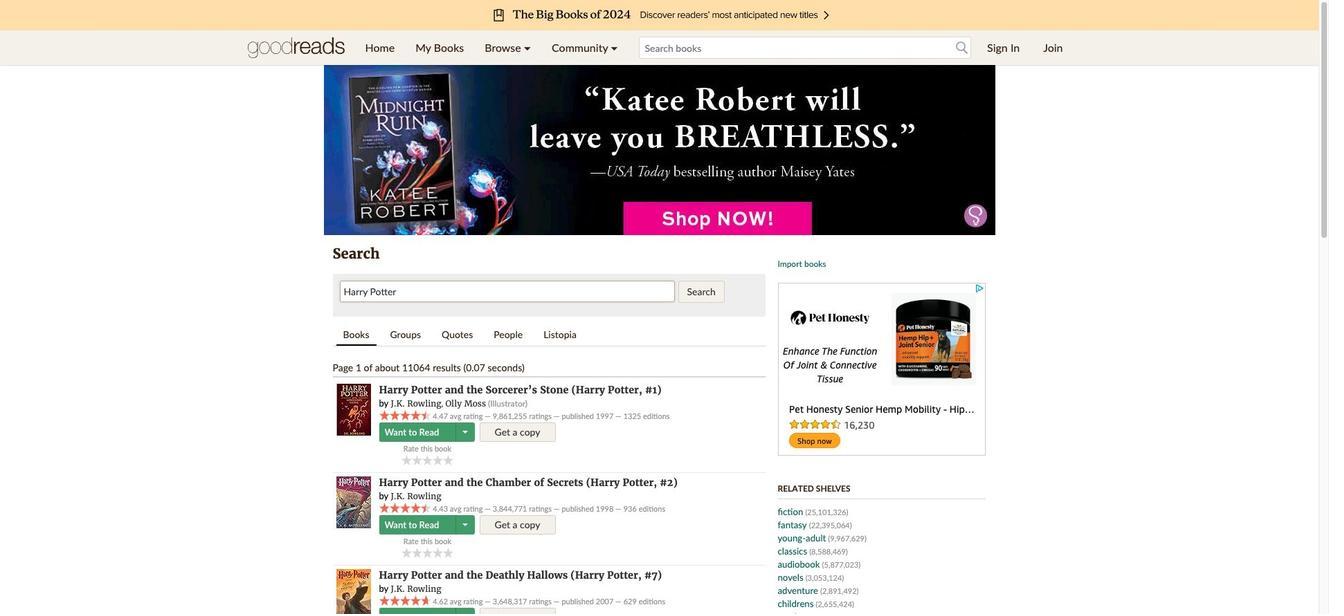 Task type: vqa. For each thing, say whether or not it's contained in the screenshot.
2008
no



Task type: describe. For each thing, give the bounding box(es) containing it.
Search by Book Title, Author, or ISBN text field
[[340, 281, 675, 303]]

heading for harry potter and the deathl... image
[[379, 570, 662, 582]]

harry potter and the deathl... image
[[336, 570, 371, 615]]

1 vertical spatial advertisement element
[[778, 283, 986, 456]]

Search books text field
[[639, 37, 972, 59]]

0 vertical spatial advertisement element
[[324, 62, 995, 235]]

Search for books to add to your shelves search field
[[639, 37, 972, 59]]



Task type: locate. For each thing, give the bounding box(es) containing it.
None submit
[[678, 281, 725, 303]]

2 heading from the top
[[379, 477, 678, 490]]

harry potter and the sorcer... image
[[336, 384, 371, 436]]

heading for harry potter and the chambe... image
[[379, 477, 678, 490]]

0 vertical spatial heading
[[379, 384, 662, 397]]

harry potter and the chambe... image
[[336, 477, 371, 529]]

1 heading from the top
[[379, 384, 662, 397]]

advertisement element
[[324, 62, 995, 235], [778, 283, 986, 456]]

menu
[[355, 30, 628, 65]]

3 heading from the top
[[379, 570, 662, 582]]

heading for harry potter and the sorcer... image
[[379, 384, 662, 397]]

the most anticipated books of 2024 image
[[106, 0, 1214, 30]]

2 vertical spatial heading
[[379, 570, 662, 582]]

heading
[[379, 384, 662, 397], [379, 477, 678, 490], [379, 570, 662, 582]]

1 vertical spatial heading
[[379, 477, 678, 490]]



